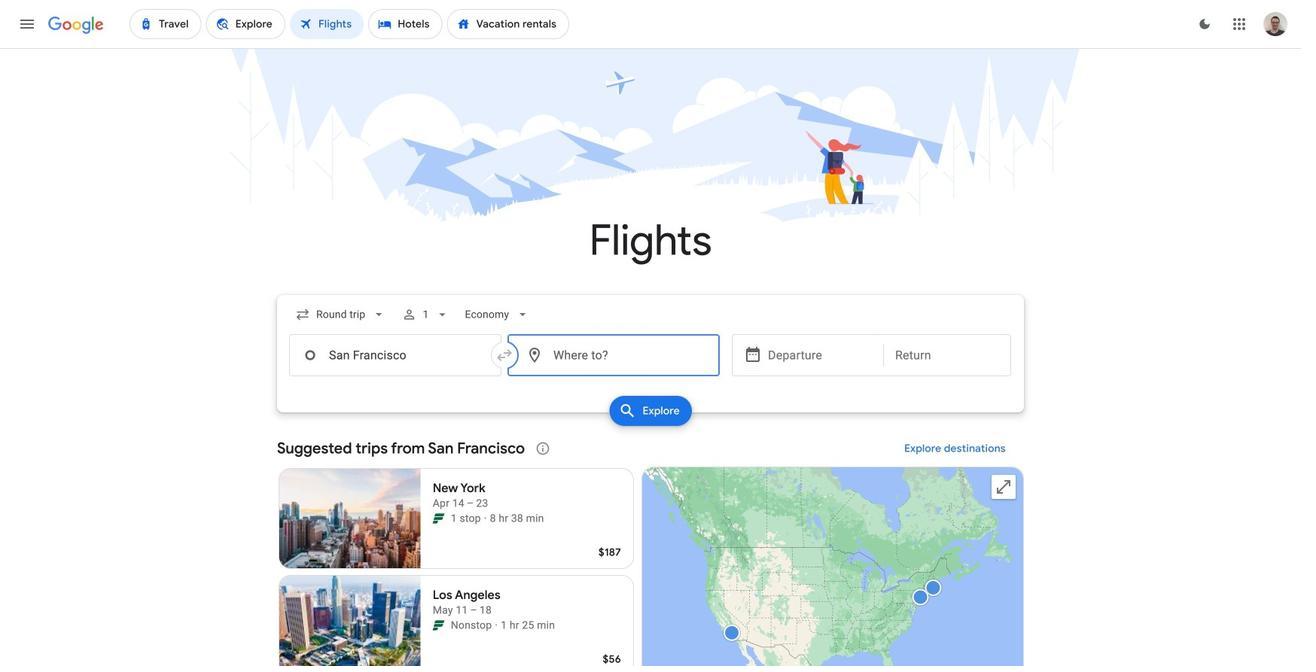 Task type: describe. For each thing, give the bounding box(es) containing it.
frontier image for 56 us dollars text box
[[433, 620, 445, 632]]

suggested trips from san francisco region
[[277, 431, 1024, 666]]

Flight search field
[[265, 295, 1036, 431]]

change appearance image
[[1187, 6, 1223, 42]]

Where from? text field
[[289, 334, 502, 377]]

Return text field
[[895, 335, 999, 376]]



Task type: locate. For each thing, give the bounding box(es) containing it.
Where to?  text field
[[508, 334, 720, 377]]

0 vertical spatial frontier image
[[433, 513, 445, 525]]

 image
[[484, 511, 487, 526]]

None field
[[289, 301, 393, 328], [459, 301, 536, 328], [289, 301, 393, 328], [459, 301, 536, 328]]

 image inside "suggested trips from san francisco" region
[[495, 618, 498, 633]]

1 vertical spatial frontier image
[[433, 620, 445, 632]]

Departure text field
[[768, 335, 872, 376]]

 image
[[495, 618, 498, 633]]

frontier image for 187 us dollars text box
[[433, 513, 445, 525]]

1 frontier image from the top
[[433, 513, 445, 525]]

187 US dollars text field
[[599, 546, 621, 560]]

56 US dollars text field
[[603, 653, 621, 666]]

frontier image
[[433, 513, 445, 525], [433, 620, 445, 632]]

main menu image
[[18, 15, 36, 33]]

2 frontier image from the top
[[433, 620, 445, 632]]



Task type: vqa. For each thing, say whether or not it's contained in the screenshot.
2nd Add from the bottom of the 14416 Delaware St MAIN CONTENT
no



